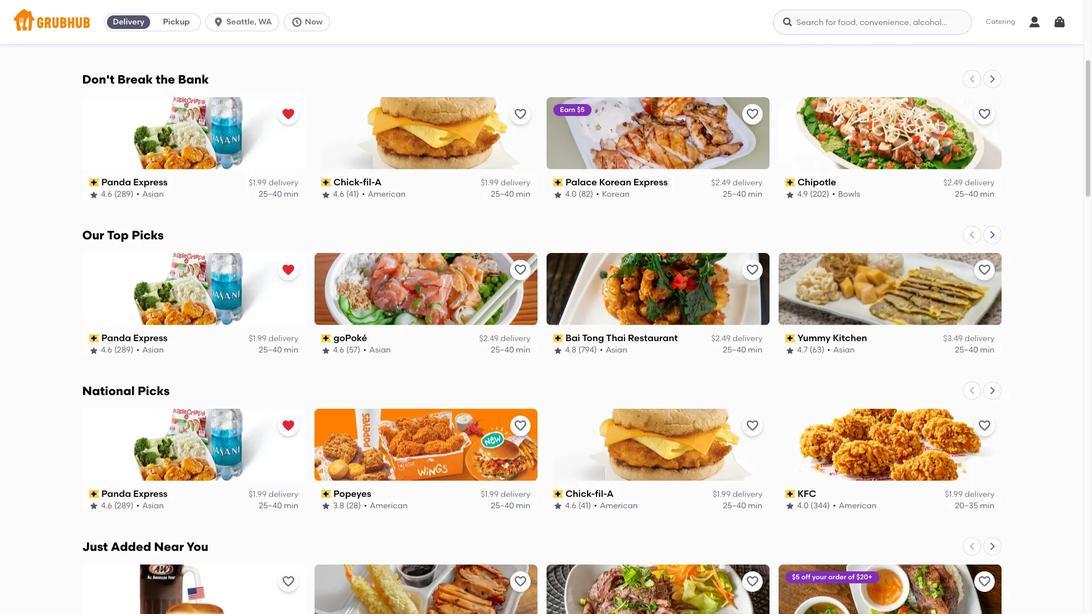 Task type: vqa. For each thing, say whether or not it's contained in the screenshot.
the caret left icon associated with the
yes



Task type: locate. For each thing, give the bounding box(es) containing it.
4.6 (289)
[[333, 34, 366, 44], [101, 190, 134, 199], [101, 346, 134, 355], [101, 501, 134, 511]]

$1.99
[[249, 178, 267, 188], [481, 178, 499, 188], [249, 334, 267, 344], [249, 490, 267, 499], [481, 490, 499, 499], [713, 490, 731, 499], [945, 490, 963, 499]]

american for the left the chick-fil-a logo
[[368, 190, 406, 199]]

panda up added
[[101, 488, 131, 499]]

svg image inside seattle, wa "button"
[[213, 16, 224, 28]]

a
[[375, 177, 382, 188], [607, 488, 614, 499]]

save this restaurant image for chick-fil-a
[[513, 107, 527, 121]]

1 panda express logo image from the top
[[82, 97, 305, 169]]

panda express logo image
[[82, 97, 305, 169], [82, 253, 305, 325], [82, 409, 305, 481]]

american
[[368, 190, 406, 199], [370, 501, 408, 511], [600, 501, 638, 511], [839, 501, 877, 511]]

1 vertical spatial 4.0
[[797, 501, 809, 511]]

american for the chick-fil-a logo to the right
[[600, 501, 638, 511]]

1 vertical spatial 4.6 (41)
[[565, 501, 591, 511]]

1 panda from the top
[[101, 177, 131, 188]]

express
[[133, 177, 168, 188], [634, 177, 668, 188], [133, 333, 168, 343], [133, 488, 168, 499]]

kitchen
[[833, 333, 867, 343]]

2 vertical spatial panda express
[[101, 488, 168, 499]]

2 panda express from the top
[[101, 333, 168, 343]]

restaurant
[[628, 333, 678, 343]]

subscription pass image
[[321, 23, 331, 31], [321, 179, 331, 187], [89, 335, 99, 343], [553, 335, 563, 343], [321, 490, 331, 498]]

svg image
[[1028, 15, 1042, 29], [1053, 15, 1067, 29], [291, 16, 303, 28]]

4.6 (289) down now button
[[333, 34, 366, 44]]

1 panda express from the top
[[101, 177, 168, 188]]

saved restaurant image
[[281, 107, 295, 121], [281, 419, 295, 433]]

4.0
[[565, 190, 577, 199], [797, 501, 809, 511]]

25–40 min
[[491, 34, 530, 44], [259, 190, 298, 199], [491, 190, 530, 199], [723, 190, 763, 199], [955, 190, 995, 199], [259, 346, 298, 355], [491, 346, 530, 355], [723, 346, 763, 355], [955, 346, 995, 355], [259, 501, 298, 511], [491, 501, 530, 511], [723, 501, 763, 511]]

delivery
[[113, 17, 144, 27]]

1 vertical spatial chick-
[[566, 488, 595, 499]]

$2.49 for bai tong thai restaurant
[[711, 334, 731, 344]]

0 vertical spatial 4.0
[[565, 190, 577, 199]]

picks right top on the top left
[[132, 228, 164, 242]]

1 vertical spatial panda
[[101, 333, 131, 343]]

1 horizontal spatial 4.6 (41)
[[565, 501, 591, 511]]

gopoké logo image
[[314, 253, 537, 325]]

0 vertical spatial chick-fil-a logo image
[[314, 97, 537, 169]]

2 vertical spatial panda
[[101, 488, 131, 499]]

palace korean express
[[566, 177, 668, 188]]

$7.49 delivery
[[248, 22, 298, 32]]

1 svg image from the left
[[213, 16, 224, 28]]

4 caret left icon image from the top
[[967, 542, 976, 551]]

4.0 left (82)
[[565, 190, 577, 199]]

save this restaurant image
[[513, 107, 527, 121], [513, 263, 527, 277], [978, 263, 991, 277], [513, 419, 527, 433], [978, 419, 991, 433], [978, 575, 991, 589]]

panda
[[101, 177, 131, 188], [101, 333, 131, 343], [101, 488, 131, 499]]

1 caret right icon image from the top
[[988, 74, 997, 84]]

asian
[[374, 34, 396, 44], [142, 190, 164, 199], [142, 346, 164, 355], [369, 346, 391, 355], [606, 346, 627, 355], [833, 346, 855, 355], [142, 501, 164, 511]]

chick-
[[333, 177, 363, 188], [566, 488, 595, 499]]

save this restaurant button for the a & w restaurant logo
[[278, 571, 298, 592]]

korean down 'palace korean express'
[[602, 190, 630, 199]]

delivery button
[[105, 13, 153, 31]]

panda for the
[[101, 177, 131, 188]]

subscription pass image for yummy kitchen logo
[[785, 335, 795, 343]]

0 horizontal spatial (41)
[[346, 190, 359, 199]]

save this restaurant button for 'kfc logo'
[[974, 416, 995, 436]]

2 caret left icon image from the top
[[967, 230, 976, 239]]

subscription pass image
[[89, 23, 99, 31], [89, 179, 99, 187], [553, 179, 563, 187], [785, 179, 795, 187], [321, 335, 331, 343], [785, 335, 795, 343], [89, 490, 99, 498], [553, 490, 563, 498], [785, 490, 795, 498]]

4.6 (41) for star icon related to the left the chick-fil-a logo
[[333, 190, 359, 199]]

panda express
[[101, 177, 168, 188], [101, 333, 168, 343], [101, 488, 168, 499]]

0 vertical spatial fil-
[[363, 177, 375, 188]]

1 vertical spatial panda express logo image
[[82, 253, 305, 325]]

40–55 min
[[259, 34, 298, 44]]

1 vertical spatial $5
[[792, 573, 800, 581]]

don't break the bank
[[82, 72, 209, 86]]

caret right icon image for picks
[[988, 230, 997, 239]]

delivery
[[268, 22, 298, 32], [268, 178, 298, 188], [501, 178, 530, 188], [733, 178, 763, 188], [965, 178, 995, 188], [268, 334, 298, 344], [501, 334, 530, 344], [733, 334, 763, 344], [965, 334, 995, 344], [268, 490, 298, 499], [501, 490, 530, 499], [733, 490, 763, 499], [965, 490, 995, 499]]

4.6 (289) up national picks at the left of page
[[101, 346, 134, 355]]

0 vertical spatial panda express logo image
[[82, 97, 305, 169]]

min
[[284, 34, 298, 44], [516, 34, 530, 44], [284, 190, 298, 199], [516, 190, 530, 199], [748, 190, 763, 199], [980, 190, 995, 199], [284, 346, 298, 355], [516, 346, 530, 355], [748, 346, 763, 355], [980, 346, 995, 355], [284, 501, 298, 511], [516, 501, 530, 511], [748, 501, 763, 511], [980, 501, 995, 511]]

(41)
[[346, 190, 359, 199], [578, 501, 591, 511]]

save this restaurant button
[[510, 104, 530, 125], [742, 104, 763, 125], [974, 104, 995, 125], [510, 260, 530, 280], [742, 260, 763, 280], [974, 260, 995, 280], [510, 416, 530, 436], [742, 416, 763, 436], [974, 416, 995, 436], [278, 571, 298, 592], [510, 571, 530, 592], [742, 571, 763, 592], [974, 571, 995, 592]]

caret right icon image
[[988, 74, 997, 84], [988, 230, 997, 239], [988, 386, 997, 395], [988, 542, 997, 551]]

$2.49 delivery for palace korean express
[[711, 178, 763, 188]]

4.8 (794)
[[565, 346, 597, 355]]

3 panda express from the top
[[101, 488, 168, 499]]

0 horizontal spatial svg image
[[213, 16, 224, 28]]

1 vertical spatial saved restaurant button
[[278, 260, 298, 280]]

3 saved restaurant button from the top
[[278, 416, 298, 436]]

break
[[117, 72, 153, 86]]

1 horizontal spatial fil-
[[595, 488, 607, 499]]

$5
[[577, 106, 585, 114], [792, 573, 800, 581]]

subscription pass image for chipotle logo
[[785, 179, 795, 187]]

0 vertical spatial korean
[[599, 177, 631, 188]]

panda express up 'our top picks'
[[101, 177, 168, 188]]

0 vertical spatial a
[[375, 177, 382, 188]]

1 horizontal spatial svg image
[[782, 16, 794, 28]]

1 vertical spatial chick-fil-a logo image
[[546, 409, 769, 481]]

bai tong thai restaurant
[[566, 333, 678, 343]]

2 caret right icon image from the top
[[988, 230, 997, 239]]

0 vertical spatial saved restaurant image
[[281, 107, 295, 121]]

0 vertical spatial chick-
[[333, 177, 363, 188]]

• for yummy kitchen logo
[[827, 346, 831, 355]]

saved restaurant button for picks
[[278, 260, 298, 280]]

$2.49 for palace korean express
[[711, 178, 731, 188]]

picks right national
[[138, 384, 170, 398]]

1 vertical spatial panda express
[[101, 333, 168, 343]]

2 vertical spatial saved restaurant button
[[278, 416, 298, 436]]

0 horizontal spatial 4.0
[[565, 190, 577, 199]]

seattle, wa button
[[205, 13, 284, 31]]

1 horizontal spatial a
[[607, 488, 614, 499]]

star icon image for popeyes logo
[[321, 502, 330, 511]]

near
[[154, 540, 184, 554]]

save this restaurant image for popeyes
[[513, 419, 527, 433]]

save this restaurant image for the a & w restaurant logo
[[281, 575, 295, 589]]

• for palace korean express logo
[[596, 190, 599, 199]]

yummy
[[798, 333, 831, 343]]

2 vertical spatial panda express logo image
[[82, 409, 305, 481]]

1 vertical spatial chick-fil-a
[[566, 488, 614, 499]]

3 caret right icon image from the top
[[988, 386, 997, 395]]

panda express for the
[[101, 177, 168, 188]]

of
[[848, 573, 855, 581]]

fil-
[[363, 177, 375, 188], [595, 488, 607, 499]]

0 horizontal spatial a
[[375, 177, 382, 188]]

4.9
[[797, 190, 808, 199]]

subscription pass image for palace korean express logo
[[553, 179, 563, 187]]

express for our top picks
[[133, 333, 168, 343]]

2 panda express logo image from the top
[[82, 253, 305, 325]]

save this restaurant image for "ichi teriyaki logo"
[[513, 575, 527, 589]]

1 horizontal spatial chick-fil-a
[[566, 488, 614, 499]]

4.6 (289) for our top picks
[[101, 346, 134, 355]]

subscription pass image for gopoké logo
[[321, 335, 331, 343]]

chick-fil-a for chick- subscription pass image
[[333, 177, 382, 188]]

0 horizontal spatial chick-fil-a logo image
[[314, 97, 537, 169]]

caret right icon image for the
[[988, 74, 997, 84]]

save this restaurant image
[[746, 107, 759, 121], [978, 107, 991, 121], [746, 263, 759, 277], [746, 419, 759, 433], [281, 575, 295, 589], [513, 575, 527, 589], [746, 575, 759, 589]]

3.8 (28)
[[333, 501, 361, 511]]

subscription pass image for the chick-fil-a logo to the right
[[553, 490, 563, 498]]

$2.49 delivery
[[711, 178, 763, 188], [944, 178, 995, 188], [479, 334, 530, 344], [711, 334, 763, 344]]

1 horizontal spatial chick-fil-a logo image
[[546, 409, 769, 481]]

$5 left off
[[792, 573, 800, 581]]

0 horizontal spatial chick-fil-a
[[333, 177, 382, 188]]

4.0 (82)
[[565, 190, 593, 199]]

american for 'kfc logo'
[[839, 501, 877, 511]]

$2.49 for chipotle
[[944, 178, 963, 188]]

our top picks
[[82, 228, 164, 242]]

0 vertical spatial panda express
[[101, 177, 168, 188]]

0 horizontal spatial $5
[[577, 106, 585, 114]]

svg image
[[213, 16, 224, 28], [782, 16, 794, 28]]

4.0 for palace korean express
[[565, 190, 577, 199]]

caret right icon image for near
[[988, 542, 997, 551]]

1 vertical spatial picks
[[138, 384, 170, 398]]

saved restaurant image for national picks
[[281, 419, 295, 433]]

caret left icon image for picks
[[967, 230, 976, 239]]

subscription pass image for bai
[[553, 335, 563, 343]]

now
[[305, 17, 323, 27]]

korean
[[599, 177, 631, 188], [602, 190, 630, 199]]

3.8
[[333, 501, 344, 511]]

2 panda from the top
[[101, 333, 131, 343]]

2 saved restaurant button from the top
[[278, 260, 298, 280]]

fil- for the chick-fil-a logo to the right subscription pass icon
[[595, 488, 607, 499]]

4.6 (289) for national picks
[[101, 501, 134, 511]]

$2.49
[[711, 178, 731, 188], [944, 178, 963, 188], [479, 334, 499, 344], [711, 334, 731, 344]]

40–55
[[259, 34, 282, 44]]

(289) for our top picks
[[114, 346, 134, 355]]

chick-fil-a logo image
[[314, 97, 537, 169], [546, 409, 769, 481]]

save this restaurant button for the chick-fil-a logo to the right
[[742, 416, 763, 436]]

4.0 (344)
[[797, 501, 830, 511]]

4 caret right icon image from the top
[[988, 542, 997, 551]]

•
[[368, 34, 372, 44], [136, 190, 140, 199], [362, 190, 365, 199], [596, 190, 599, 199], [832, 190, 835, 199], [136, 346, 140, 355], [363, 346, 367, 355], [600, 346, 603, 355], [827, 346, 831, 355], [136, 501, 140, 511], [364, 501, 367, 511], [594, 501, 597, 511], [833, 501, 836, 511]]

3 caret left icon image from the top
[[967, 386, 976, 395]]

panda express logo image for picks
[[82, 253, 305, 325]]

0 vertical spatial 4.6 (41)
[[333, 190, 359, 199]]

• bowls
[[832, 190, 860, 199]]

kfc logo image
[[779, 409, 1002, 481]]

saved restaurant button
[[278, 104, 298, 125], [278, 260, 298, 280], [278, 416, 298, 436]]

0 vertical spatial (41)
[[346, 190, 359, 199]]

seattle, wa
[[226, 17, 272, 27]]

star icon image
[[321, 35, 330, 44], [89, 190, 98, 199], [321, 190, 330, 199], [553, 190, 562, 199], [785, 190, 794, 199], [89, 346, 98, 355], [321, 346, 330, 355], [553, 346, 562, 355], [785, 346, 794, 355], [89, 502, 98, 511], [321, 502, 330, 511], [553, 502, 562, 511], [785, 502, 794, 511]]

1 saved restaurant button from the top
[[278, 104, 298, 125]]

0 horizontal spatial svg image
[[291, 16, 303, 28]]

20–35
[[955, 501, 978, 511]]

0 vertical spatial chick-fil-a
[[333, 177, 382, 188]]

4.7
[[797, 346, 808, 355]]

• asian
[[368, 34, 396, 44], [136, 190, 164, 199], [136, 346, 164, 355], [363, 346, 391, 355], [600, 346, 627, 355], [827, 346, 855, 355], [136, 501, 164, 511]]

1 caret left icon image from the top
[[967, 74, 976, 84]]

save this restaurant button for the left the chick-fil-a logo
[[510, 104, 530, 125]]

0 horizontal spatial fil-
[[363, 177, 375, 188]]

$3.49
[[943, 334, 963, 344]]

(289) for national picks
[[114, 501, 134, 511]]

0 horizontal spatial chick-
[[333, 177, 363, 188]]

0 vertical spatial panda
[[101, 177, 131, 188]]

1 horizontal spatial 4.0
[[797, 501, 809, 511]]

4.0 down the 'kfc'
[[797, 501, 809, 511]]

your
[[812, 573, 827, 581]]

4.6 (41)
[[333, 190, 359, 199], [565, 501, 591, 511]]

bento
[[131, 21, 158, 32]]

2 horizontal spatial svg image
[[1053, 15, 1067, 29]]

(794)
[[578, 346, 597, 355]]

picks
[[132, 228, 164, 242], [138, 384, 170, 398]]

star icon image for gopoké logo
[[321, 346, 330, 355]]

1 vertical spatial fil-
[[595, 488, 607, 499]]

1 saved restaurant image from the top
[[281, 107, 295, 121]]

1 vertical spatial a
[[607, 488, 614, 499]]

panda express up added
[[101, 488, 168, 499]]

panda up national
[[101, 333, 131, 343]]

0 vertical spatial $5
[[577, 106, 585, 114]]

panda express logo image for the
[[82, 97, 305, 169]]

chick-fil-a for the chick-fil-a logo to the right subscription pass icon
[[566, 488, 614, 499]]

1 vertical spatial korean
[[602, 190, 630, 199]]

panda express up national picks at the left of page
[[101, 333, 168, 343]]

0 horizontal spatial 4.6 (41)
[[333, 190, 359, 199]]

1 horizontal spatial $5
[[792, 573, 800, 581]]

1 vertical spatial saved restaurant image
[[281, 419, 295, 433]]

$20+
[[857, 573, 872, 581]]

saved restaurant image
[[281, 263, 295, 277]]

1 vertical spatial (41)
[[578, 501, 591, 511]]

$5 right earn
[[577, 106, 585, 114]]

korean up • korean
[[599, 177, 631, 188]]

• for chipotle logo
[[832, 190, 835, 199]]

off
[[801, 573, 811, 581]]

seattle,
[[226, 17, 256, 27]]

25–40
[[491, 34, 514, 44], [259, 190, 282, 199], [491, 190, 514, 199], [723, 190, 746, 199], [955, 190, 978, 199], [259, 346, 282, 355], [491, 346, 514, 355], [723, 346, 746, 355], [955, 346, 978, 355], [259, 501, 282, 511], [491, 501, 514, 511], [723, 501, 746, 511]]

star icon image for palace korean express logo
[[553, 190, 562, 199]]

$1.99 delivery
[[249, 178, 298, 188], [481, 178, 530, 188], [249, 334, 298, 344], [249, 490, 298, 499], [481, 490, 530, 499], [713, 490, 763, 499], [945, 490, 995, 499]]

2 saved restaurant image from the top
[[281, 419, 295, 433]]

chick-fil-a
[[333, 177, 382, 188], [566, 488, 614, 499]]

0 vertical spatial saved restaurant button
[[278, 104, 298, 125]]

(289)
[[346, 34, 366, 44], [114, 190, 134, 199], [114, 346, 134, 355], [114, 501, 134, 511]]

panda for picks
[[101, 333, 131, 343]]

caret left icon image
[[967, 74, 976, 84], [967, 230, 976, 239], [967, 386, 976, 395], [967, 542, 976, 551]]

yummy kitchen logo image
[[779, 253, 1002, 325]]

national
[[82, 384, 135, 398]]

4.6 (289) up top on the top left
[[101, 190, 134, 199]]

4.6 (289) up added
[[101, 501, 134, 511]]

4.6
[[333, 34, 344, 44], [101, 190, 112, 199], [333, 190, 344, 199], [101, 346, 112, 355], [333, 346, 344, 355], [101, 501, 112, 511], [565, 501, 576, 511]]

1 horizontal spatial chick-
[[566, 488, 595, 499]]

panda up top on the top left
[[101, 177, 131, 188]]



Task type: describe. For each thing, give the bounding box(es) containing it.
star icon image for the chick-fil-a logo to the right
[[553, 502, 562, 511]]

bowls
[[838, 190, 860, 199]]

top
[[107, 228, 129, 242]]

$5 off your order of $20+
[[792, 573, 872, 581]]

star icon image for the left the chick-fil-a logo
[[321, 190, 330, 199]]

catering button
[[978, 9, 1023, 35]]

20–35 min
[[955, 501, 995, 511]]

3 panda express logo image from the top
[[82, 409, 305, 481]]

(82)
[[579, 190, 593, 199]]

save this restaurant button for "ichi teriyaki logo"
[[510, 571, 530, 592]]

(57)
[[346, 346, 361, 355]]

saved restaurant button for the
[[278, 104, 298, 125]]

$2.49 delivery for bai tong thai restaurant
[[711, 334, 763, 344]]

• for the chick-fil-a logo to the right
[[594, 501, 597, 511]]

• for gopoké logo
[[363, 346, 367, 355]]

popeyes logo image
[[314, 409, 537, 481]]

yummy kitchen
[[798, 333, 867, 343]]

pickup
[[163, 17, 190, 27]]

caret left icon image for the
[[967, 74, 976, 84]]

save this restaurant button for gopoké logo
[[510, 260, 530, 280]]

save this restaurant image for the 'five sisters thai cuisine logo'
[[746, 575, 759, 589]]

palace korean express logo image
[[546, 97, 769, 169]]

sodo
[[101, 21, 129, 32]]

just
[[82, 540, 108, 554]]

$3.49 delivery
[[943, 334, 995, 344]]

4.8
[[565, 346, 576, 355]]

4.0 for kfc
[[797, 501, 809, 511]]

breakfast
[[89, 34, 126, 44]]

order
[[829, 573, 847, 581]]

don't
[[82, 72, 115, 86]]

five sisters thai cuisine logo image
[[546, 565, 769, 614]]

wicked chopstix logo image
[[779, 565, 1002, 614]]

3 panda from the top
[[101, 488, 131, 499]]

• for the panda express logo for the
[[136, 190, 140, 199]]

thai
[[606, 333, 626, 343]]

save this restaurant button for bai tong thai restaurant logo
[[742, 260, 763, 280]]

now button
[[284, 13, 335, 31]]

4.6 (41) for star icon related to the chick-fil-a logo to the right
[[565, 501, 591, 511]]

bai tong thai restaurant logo image
[[546, 253, 769, 325]]

save this restaurant image for the chick-fil-a logo to the right
[[746, 419, 759, 433]]

express for national picks
[[133, 488, 168, 499]]

(28)
[[346, 501, 361, 511]]

save this restaurant image for kfc
[[978, 419, 991, 433]]

main navigation navigation
[[0, 0, 1084, 44]]

• for bai tong thai restaurant logo
[[600, 346, 603, 355]]

earn
[[560, 106, 575, 114]]

chipotle logo image
[[779, 97, 1002, 169]]

(202)
[[810, 190, 829, 199]]

• korean
[[596, 190, 630, 199]]

save this restaurant image for bai tong thai restaurant logo
[[746, 263, 759, 277]]

save this restaurant button for yummy kitchen logo
[[974, 260, 995, 280]]

1 horizontal spatial svg image
[[1028, 15, 1042, 29]]

palace
[[566, 177, 597, 188]]

svg image inside now button
[[291, 16, 303, 28]]

added
[[111, 540, 151, 554]]

• for popeyes logo
[[364, 501, 367, 511]]

• for 'kfc logo'
[[833, 501, 836, 511]]

national picks
[[82, 384, 170, 398]]

0 vertical spatial picks
[[132, 228, 164, 242]]

caret left icon image for near
[[967, 542, 976, 551]]

4.6 (57)
[[333, 346, 361, 355]]

4.7 (63)
[[797, 346, 825, 355]]

save this restaurant button for the 'five sisters thai cuisine logo'
[[742, 571, 763, 592]]

star icon image for the panda express logo for picks
[[89, 346, 98, 355]]

fil- for chick- subscription pass image
[[363, 177, 375, 188]]

bai
[[566, 333, 580, 343]]

star icon image for bai tong thai restaurant logo
[[553, 346, 562, 355]]

express for don't break the bank
[[133, 177, 168, 188]]

• for the panda express logo for picks
[[136, 346, 140, 355]]

$2.49 delivery for chipotle
[[944, 178, 995, 188]]

subscription pass image for panda
[[89, 335, 99, 343]]

panda express for picks
[[101, 333, 168, 343]]

wa
[[258, 17, 272, 27]]

subscription pass image for chick-
[[321, 179, 331, 187]]

star icon image for 'kfc logo'
[[785, 502, 794, 511]]

chipotle
[[798, 177, 836, 188]]

(289) for don't break the bank
[[114, 190, 134, 199]]

star icon image for chipotle logo
[[785, 190, 794, 199]]

4.6 (289) for don't break the bank
[[101, 190, 134, 199]]

1 horizontal spatial (41)
[[578, 501, 591, 511]]

2 svg image from the left
[[782, 16, 794, 28]]

4.9 (202)
[[797, 190, 829, 199]]

$7.49
[[248, 22, 267, 32]]

• for third the panda express logo from the top of the page
[[136, 501, 140, 511]]

popeyes
[[333, 488, 371, 499]]

american for popeyes logo
[[370, 501, 408, 511]]

(344)
[[811, 501, 830, 511]]

a & w restaurant logo image
[[82, 565, 305, 614]]

bank
[[178, 72, 209, 86]]

just added near you
[[82, 540, 208, 554]]

save this restaurant image for yummy kitchen
[[978, 263, 991, 277]]

save this restaurant button for popeyes logo
[[510, 416, 530, 436]]

kfc
[[798, 488, 816, 499]]

catering
[[986, 18, 1015, 26]]

earn $5
[[560, 106, 585, 114]]

tong
[[582, 333, 604, 343]]

gopoké
[[333, 333, 367, 343]]

save this restaurant button for chipotle logo
[[974, 104, 995, 125]]

save this restaurant image for chipotle logo
[[978, 107, 991, 121]]

pickup button
[[153, 13, 200, 31]]

subscription pass image for 'kfc logo'
[[785, 490, 795, 498]]

star icon image for the panda express logo for the
[[89, 190, 98, 199]]

saved restaurant image for don't break the bank
[[281, 107, 295, 121]]

$2.49 delivery for gopoké
[[479, 334, 530, 344]]

our
[[82, 228, 104, 242]]

ichi teriyaki logo image
[[314, 565, 537, 614]]

sodo bento
[[101, 21, 158, 32]]

the
[[156, 72, 175, 86]]

Search for food, convenience, alcohol... search field
[[773, 10, 972, 35]]

korean for •
[[602, 190, 630, 199]]

(63)
[[810, 346, 825, 355]]

star icon image for third the panda express logo from the top of the page
[[89, 502, 98, 511]]

save this restaurant image for gopoké
[[513, 263, 527, 277]]

korean for palace
[[599, 177, 631, 188]]

star icon image for yummy kitchen logo
[[785, 346, 794, 355]]

you
[[187, 540, 208, 554]]

$2.49 for gopoké
[[479, 334, 499, 344]]

• for the left the chick-fil-a logo
[[362, 190, 365, 199]]



